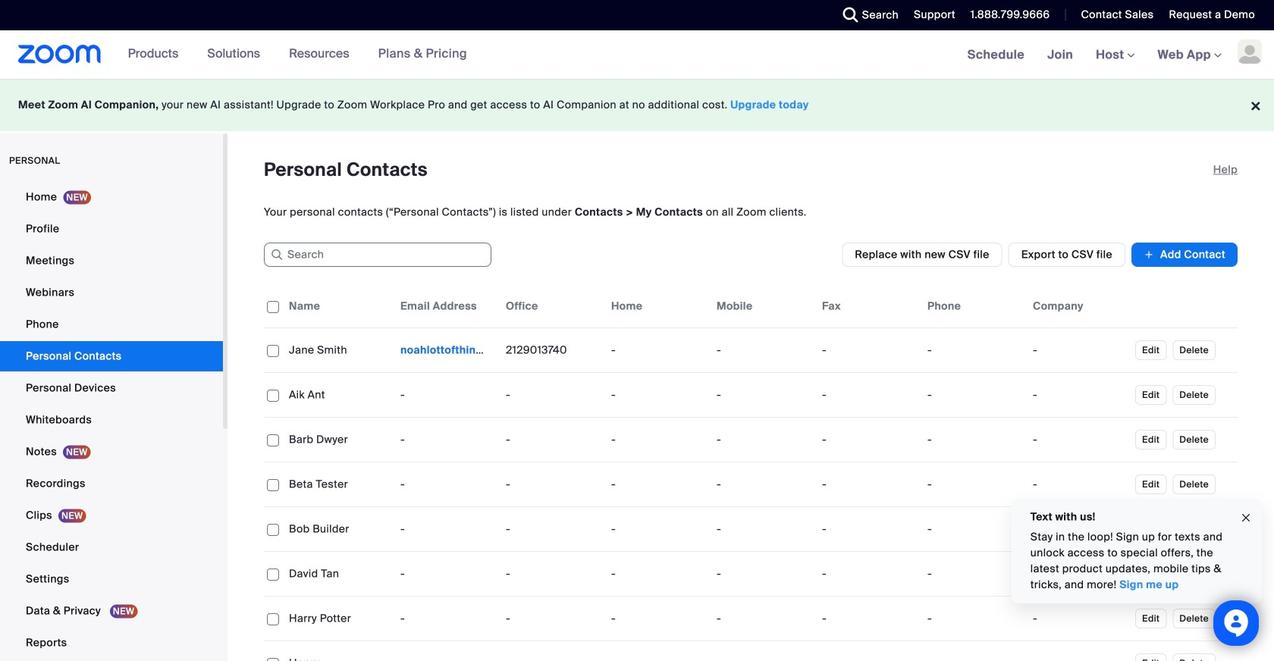 Task type: locate. For each thing, give the bounding box(es) containing it.
banner
[[0, 30, 1274, 80]]

footer
[[0, 79, 1274, 131]]

add image
[[1144, 247, 1154, 262]]

product information navigation
[[101, 30, 478, 79]]

zoom logo image
[[18, 45, 101, 64]]

cell
[[394, 335, 500, 366], [921, 335, 1027, 366], [1027, 335, 1132, 366], [921, 380, 1027, 410], [1027, 380, 1132, 410], [921, 425, 1027, 455], [1027, 425, 1132, 455], [921, 469, 1027, 500], [1027, 469, 1132, 500], [921, 514, 1027, 545], [1027, 514, 1132, 545], [921, 559, 1027, 589], [1027, 559, 1132, 589], [921, 604, 1027, 634], [1027, 604, 1132, 634], [394, 642, 500, 661], [500, 642, 605, 661], [605, 642, 711, 661], [711, 642, 816, 661], [816, 642, 921, 661], [921, 642, 1027, 661], [1027, 642, 1132, 661]]

profile picture image
[[1238, 39, 1262, 64]]

application
[[264, 285, 1238, 661]]



Task type: vqa. For each thing, say whether or not it's contained in the screenshot.
second heading from the right
no



Task type: describe. For each thing, give the bounding box(es) containing it.
Search Contacts Input text field
[[264, 243, 491, 267]]

close image
[[1240, 510, 1252, 527]]

personal menu menu
[[0, 182, 223, 660]]

meetings navigation
[[956, 30, 1274, 80]]



